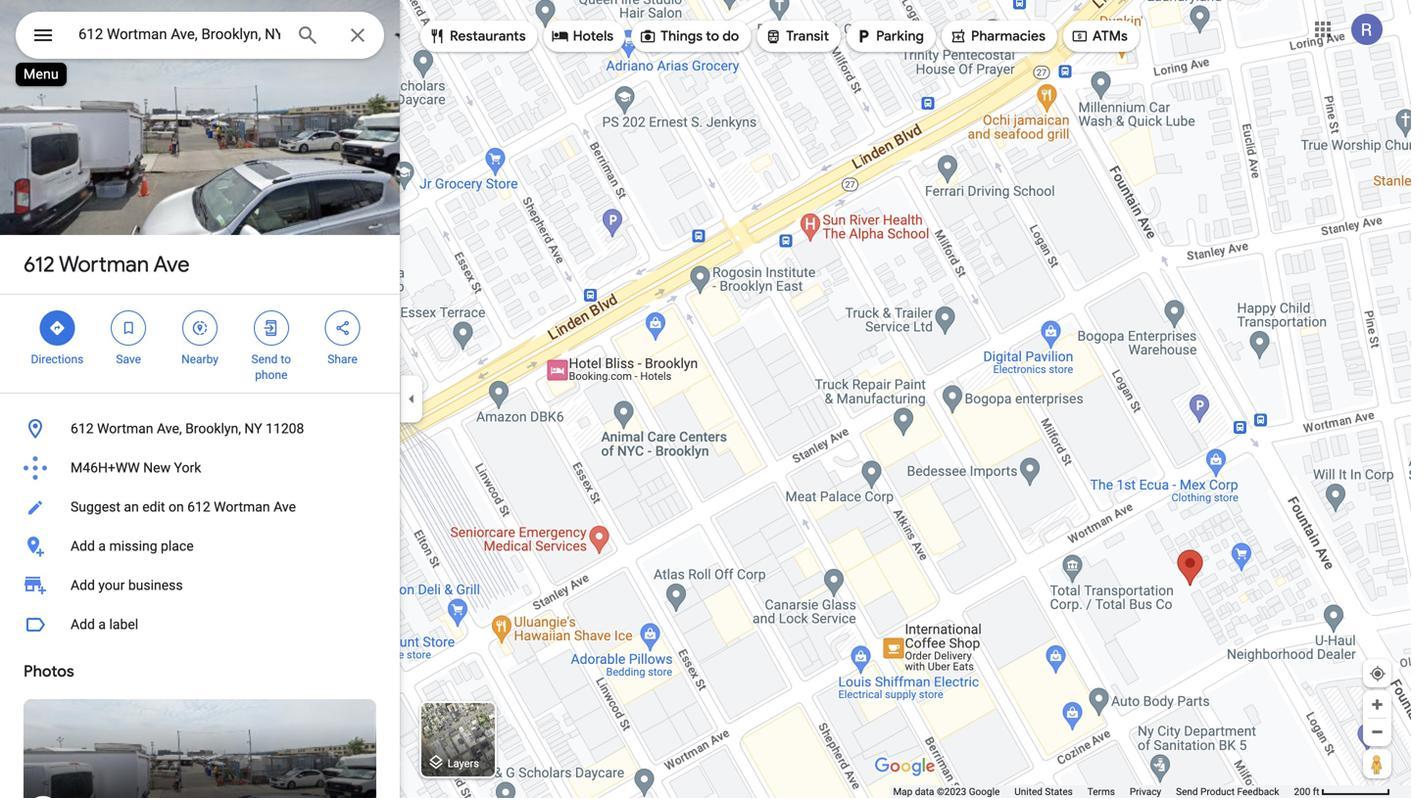 Task type: locate. For each thing, give the bounding box(es) containing it.
wortman
[[59, 251, 149, 278], [97, 421, 153, 437], [214, 499, 270, 516]]


[[950, 25, 967, 47]]

0 horizontal spatial send
[[251, 353, 278, 367]]

add inside 'button'
[[71, 539, 95, 555]]

send up phone
[[251, 353, 278, 367]]

restaurants
[[450, 27, 526, 45]]

ft
[[1313, 787, 1320, 798]]

add your business
[[71, 578, 183, 594]]


[[428, 25, 446, 47]]

2 vertical spatial wortman
[[214, 499, 270, 516]]

0 horizontal spatial 612
[[24, 251, 55, 278]]

1 vertical spatial send
[[1176, 787, 1198, 798]]

0 vertical spatial to
[[706, 27, 719, 45]]

add your business link
[[0, 567, 400, 606]]

a left missing
[[98, 539, 106, 555]]

footer inside google maps element
[[893, 786, 1294, 799]]

to
[[706, 27, 719, 45], [281, 353, 291, 367]]

suggest an edit on 612 wortman ave
[[71, 499, 296, 516]]

612 for 612 wortman ave, brooklyn, ny 11208
[[71, 421, 94, 437]]

edit
[[142, 499, 165, 516]]

nearby
[[181, 353, 218, 367]]

612 up the m46h+ww
[[71, 421, 94, 437]]

2 add from the top
[[71, 578, 95, 594]]


[[262, 318, 280, 339]]

add for add a missing place
[[71, 539, 95, 555]]

united states button
[[1015, 786, 1073, 799]]

ave up actions for 612 wortman ave region
[[153, 251, 190, 278]]

send to phone
[[251, 353, 291, 382]]

wortman down m46h+ww new york button
[[214, 499, 270, 516]]

2 vertical spatial add
[[71, 617, 95, 633]]

a left label
[[98, 617, 106, 633]]

an
[[124, 499, 139, 516]]

directions
[[31, 353, 84, 367]]

wortman up m46h+ww new york
[[97, 421, 153, 437]]

footer containing map data ©2023 google
[[893, 786, 1294, 799]]

a
[[98, 539, 106, 555], [98, 617, 106, 633]]

suggest
[[71, 499, 121, 516]]

ave down 11208
[[274, 499, 296, 516]]

business
[[128, 578, 183, 594]]

1 vertical spatial add
[[71, 578, 95, 594]]

terms button
[[1088, 786, 1115, 799]]

product
[[1201, 787, 1235, 798]]

feedback
[[1237, 787, 1280, 798]]

0 vertical spatial wortman
[[59, 251, 149, 278]]


[[120, 318, 137, 339]]

show street view coverage image
[[1363, 750, 1392, 779]]

ave
[[153, 251, 190, 278], [274, 499, 296, 516]]

a inside button
[[98, 617, 106, 633]]

add left label
[[71, 617, 95, 633]]

zoom in image
[[1370, 698, 1385, 713]]

to left do
[[706, 27, 719, 45]]

©2023
[[937, 787, 967, 798]]

brooklyn,
[[185, 421, 241, 437]]


[[48, 318, 66, 339]]

add left your
[[71, 578, 95, 594]]

add
[[71, 539, 95, 555], [71, 578, 95, 594], [71, 617, 95, 633]]


[[765, 25, 782, 47]]

send for send to phone
[[251, 353, 278, 367]]

0 vertical spatial add
[[71, 539, 95, 555]]

send left product on the right bottom
[[1176, 787, 1198, 798]]

200 ft button
[[1294, 787, 1391, 798]]

None field
[[78, 23, 280, 46]]

send
[[251, 353, 278, 367], [1176, 787, 1198, 798]]

send product feedback button
[[1176, 786, 1280, 799]]

612 up 
[[24, 251, 55, 278]]

to inside  things to do
[[706, 27, 719, 45]]

add down suggest
[[71, 539, 95, 555]]

1 horizontal spatial ave
[[274, 499, 296, 516]]

add a missing place
[[71, 539, 194, 555]]

data
[[915, 787, 935, 798]]

missing
[[109, 539, 157, 555]]

1 a from the top
[[98, 539, 106, 555]]

0 vertical spatial ave
[[153, 251, 190, 278]]


[[31, 21, 55, 49]]

1 horizontal spatial 612
[[71, 421, 94, 437]]

612 wortman ave
[[24, 251, 190, 278]]

2 horizontal spatial 612
[[187, 499, 210, 516]]

1 horizontal spatial to
[[706, 27, 719, 45]]

york
[[174, 460, 201, 476]]

612 right on
[[187, 499, 210, 516]]

612 wortman ave, brooklyn, ny 11208 button
[[0, 410, 400, 449]]

add inside button
[[71, 617, 95, 633]]

a for label
[[98, 617, 106, 633]]

map
[[893, 787, 913, 798]]

google account: ruby anderson  
(rubyanndersson@gmail.com) image
[[1352, 14, 1383, 45]]

1 vertical spatial a
[[98, 617, 106, 633]]

m46h+ww new york
[[71, 460, 201, 476]]

1 horizontal spatial send
[[1176, 787, 1198, 798]]

0 vertical spatial 612
[[24, 251, 55, 278]]

layers
[[448, 758, 479, 770]]

3 add from the top
[[71, 617, 95, 633]]

m46h+ww new york button
[[0, 449, 400, 488]]

privacy button
[[1130, 786, 1162, 799]]

send inside send to phone
[[251, 353, 278, 367]]

0 vertical spatial send
[[251, 353, 278, 367]]

1 vertical spatial ave
[[274, 499, 296, 516]]

transit
[[786, 27, 829, 45]]

1 add from the top
[[71, 539, 95, 555]]

add a label
[[71, 617, 138, 633]]

612 Wortman Ave, Brooklyn, NY 11208 field
[[16, 12, 384, 59]]

send inside button
[[1176, 787, 1198, 798]]

0 horizontal spatial to
[[281, 353, 291, 367]]

1 vertical spatial 612
[[71, 421, 94, 437]]

ave inside button
[[274, 499, 296, 516]]


[[552, 25, 569, 47]]

a for missing
[[98, 539, 106, 555]]


[[334, 318, 351, 339]]

0 vertical spatial a
[[98, 539, 106, 555]]

1 vertical spatial wortman
[[97, 421, 153, 437]]

to up phone
[[281, 353, 291, 367]]

1 vertical spatial to
[[281, 353, 291, 367]]

do
[[723, 27, 739, 45]]

united states
[[1015, 787, 1073, 798]]

footer
[[893, 786, 1294, 799]]

wortman up  in the top of the page
[[59, 251, 149, 278]]

google maps element
[[0, 0, 1411, 799]]

to inside send to phone
[[281, 353, 291, 367]]

612
[[24, 251, 55, 278], [71, 421, 94, 437], [187, 499, 210, 516]]

2 a from the top
[[98, 617, 106, 633]]

a inside 'button'
[[98, 539, 106, 555]]



Task type: describe. For each thing, give the bounding box(es) containing it.
add for add a label
[[71, 617, 95, 633]]

terms
[[1088, 787, 1115, 798]]

2 vertical spatial 612
[[187, 499, 210, 516]]

200
[[1294, 787, 1311, 798]]

 restaurants
[[428, 25, 526, 47]]

show your location image
[[1369, 666, 1387, 683]]

612 for 612 wortman ave
[[24, 251, 55, 278]]

 atms
[[1071, 25, 1128, 47]]

atms
[[1093, 27, 1128, 45]]

pharmacies
[[971, 27, 1046, 45]]

add a missing place button
[[0, 527, 400, 567]]

actions for 612 wortman ave region
[[0, 295, 400, 393]]

m46h+ww
[[71, 460, 140, 476]]

label
[[109, 617, 138, 633]]

google
[[969, 787, 1000, 798]]


[[639, 25, 657, 47]]

add for add your business
[[71, 578, 95, 594]]

your
[[98, 578, 125, 594]]

 transit
[[765, 25, 829, 47]]

united
[[1015, 787, 1043, 798]]

collapse side panel image
[[401, 389, 422, 410]]

 hotels
[[552, 25, 614, 47]]

 button
[[16, 12, 71, 63]]

phone
[[255, 369, 288, 382]]

 search field
[[16, 12, 384, 63]]

612 wortman ave, brooklyn, ny 11208
[[71, 421, 304, 437]]

parking
[[876, 27, 924, 45]]

new
[[143, 460, 171, 476]]

photos
[[24, 662, 74, 682]]

hotels
[[573, 27, 614, 45]]


[[855, 25, 872, 47]]

things
[[661, 27, 703, 45]]


[[191, 318, 209, 339]]

suggest an edit on 612 wortman ave button
[[0, 488, 400, 527]]

place
[[161, 539, 194, 555]]

privacy
[[1130, 787, 1162, 798]]

11208
[[266, 421, 304, 437]]

send for send product feedback
[[1176, 787, 1198, 798]]

on
[[169, 499, 184, 516]]

612 wortman ave main content
[[0, 0, 400, 799]]

ny
[[244, 421, 262, 437]]

wortman for ave,
[[97, 421, 153, 437]]

 things to do
[[639, 25, 739, 47]]

share
[[328, 353, 358, 367]]

save
[[116, 353, 141, 367]]

none field inside 612 wortman ave, brooklyn, ny 11208 'field'
[[78, 23, 280, 46]]

states
[[1045, 787, 1073, 798]]

 parking
[[855, 25, 924, 47]]

map data ©2023 google
[[893, 787, 1000, 798]]

add a label button
[[0, 606, 400, 645]]

wortman for ave
[[59, 251, 149, 278]]

send product feedback
[[1176, 787, 1280, 798]]

200 ft
[[1294, 787, 1320, 798]]

 pharmacies
[[950, 25, 1046, 47]]

zoom out image
[[1370, 725, 1385, 740]]


[[1071, 25, 1089, 47]]

0 horizontal spatial ave
[[153, 251, 190, 278]]

ave,
[[157, 421, 182, 437]]



Task type: vqa. For each thing, say whether or not it's contained in the screenshot.


